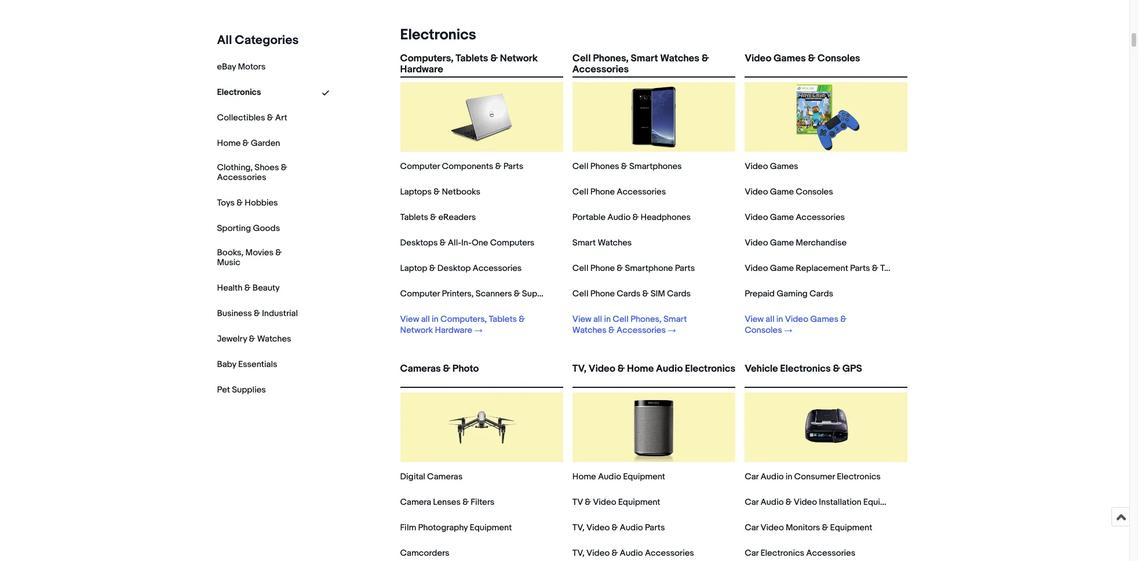 Task type: describe. For each thing, give the bounding box(es) containing it.
car electronics accessories link
[[745, 548, 856, 559]]

tv, for tv, video & audio accessories
[[573, 548, 585, 559]]

consumer
[[794, 472, 835, 483]]

home audio equipment
[[573, 472, 665, 483]]

equipment down filters
[[470, 523, 512, 534]]

desktops & all-in-one computers link
[[400, 238, 535, 249]]

& inside view all in computers, tablets & network hardware
[[519, 314, 525, 325]]

view all in computers, tablets & network hardware
[[400, 314, 525, 336]]

cameras & photo link
[[400, 363, 563, 385]]

toys & hobbies link
[[217, 198, 278, 209]]

digital cameras
[[400, 472, 463, 483]]

cell for cell phones, smart watches & accessories
[[573, 53, 591, 64]]

tv, video & audio parts
[[573, 523, 665, 534]]

computer for computer components & parts
[[400, 161, 440, 172]]

vehicle
[[745, 363, 778, 375]]

sporting goods
[[217, 223, 280, 234]]

tv, video & audio accessories link
[[573, 548, 694, 559]]

digital
[[400, 472, 425, 483]]

smart inside "cell phones, smart watches & accessories"
[[631, 53, 658, 64]]

car audio & video installation equipment
[[745, 497, 906, 508]]

gps
[[843, 363, 862, 375]]

collectibles & art
[[217, 112, 287, 123]]

laptop & desktop accessories link
[[400, 263, 522, 274]]

video inside view all in video games & consoles
[[785, 314, 809, 325]]

in for video games & consoles
[[777, 314, 783, 325]]

beauty
[[253, 283, 280, 294]]

tv & video equipment
[[573, 497, 660, 508]]

music
[[217, 257, 240, 268]]

cell phones, smart watches & accessories image
[[619, 82, 689, 152]]

photo
[[453, 363, 479, 375]]

computer printers, scanners & supplies link
[[400, 289, 556, 300]]

sim
[[651, 289, 665, 300]]

video inside tv, video & home audio electronics link
[[589, 363, 616, 375]]

monitors
[[786, 523, 820, 534]]

audio up the tv, video & audio accessories on the right of the page
[[620, 523, 643, 534]]

cameras & photo image
[[447, 393, 517, 463]]

laptop & desktop accessories
[[400, 263, 522, 274]]

vehicle electronics & gps link
[[745, 363, 908, 385]]

pet
[[217, 385, 230, 396]]

view all in computers, tablets & network hardware link
[[400, 314, 547, 336]]

& inside view all in cell phones, smart watches & accessories
[[609, 325, 615, 336]]

phone for &
[[590, 263, 615, 274]]

0 vertical spatial cameras
[[400, 363, 441, 375]]

ereaders
[[438, 212, 476, 223]]

computers, tablets & network hardware
[[400, 53, 538, 75]]

smartphone
[[625, 263, 673, 274]]

network inside computers, tablets & network hardware
[[500, 53, 538, 64]]

camera
[[400, 497, 431, 508]]

audio up tv & video equipment
[[598, 472, 621, 483]]

prepaid gaming cards
[[745, 289, 834, 300]]

collectibles
[[217, 112, 265, 123]]

equipment up tv & video equipment
[[623, 472, 665, 483]]

film photography equipment
[[400, 523, 512, 534]]

car audio & video installation equipment link
[[745, 497, 906, 508]]

car for car video monitors & equipment
[[745, 523, 759, 534]]

jewelry & watches link
[[217, 334, 291, 345]]

electronics left vehicle
[[685, 363, 736, 375]]

cell phones & smartphones link
[[573, 161, 682, 172]]

2 cards from the left
[[667, 289, 691, 300]]

business & industrial link
[[217, 308, 298, 319]]

1 vertical spatial cameras
[[427, 472, 463, 483]]

1 horizontal spatial electronics link
[[396, 26, 476, 44]]

camcorders
[[400, 548, 450, 559]]

view all in video games & consoles
[[745, 314, 847, 336]]

filters
[[471, 497, 495, 508]]

baby essentials link
[[217, 359, 277, 370]]

camcorders link
[[400, 548, 450, 559]]

electronics right vehicle
[[780, 363, 831, 375]]

car electronics accessories
[[745, 548, 856, 559]]

clothing,
[[217, 162, 253, 173]]

collectibles & art link
[[217, 112, 287, 123]]

phones
[[590, 161, 619, 172]]

ebay motors
[[217, 61, 266, 72]]

pet supplies
[[217, 385, 266, 396]]

computers, inside view all in computers, tablets & network hardware
[[441, 314, 487, 325]]

& inside computers, tablets & network hardware
[[490, 53, 498, 64]]

books, movies & music
[[217, 247, 282, 268]]

tablets & ereaders link
[[400, 212, 476, 223]]

in for computers, tablets & network hardware
[[432, 314, 439, 325]]

desktops & all-in-one computers
[[400, 238, 535, 249]]

smartphones
[[629, 161, 682, 172]]

0 vertical spatial supplies
[[522, 289, 556, 300]]

computers, inside computers, tablets & network hardware
[[400, 53, 454, 64]]

video games & consoles
[[745, 53, 860, 64]]

business & industrial
[[217, 308, 298, 319]]

car video monitors & equipment link
[[745, 523, 873, 534]]

hardware inside view all in computers, tablets & network hardware
[[435, 325, 473, 336]]

video game merchandise
[[745, 238, 847, 249]]

pet supplies link
[[217, 385, 266, 396]]

watches inside "cell phones, smart watches & accessories"
[[660, 53, 700, 64]]

video game replacement parts & tools link
[[745, 263, 901, 274]]

all-
[[448, 238, 461, 249]]

lenses
[[433, 497, 461, 508]]

prepaid gaming cards link
[[745, 289, 834, 300]]

video inside "video games & consoles" link
[[745, 53, 772, 64]]

tv, video & home audio electronics link
[[573, 363, 736, 385]]

photography
[[418, 523, 468, 534]]

& inside 'clothing, shoes & accessories'
[[281, 162, 287, 173]]

electronics up installation on the bottom right of page
[[837, 472, 881, 483]]

consoles inside view all in video games & consoles
[[745, 325, 782, 336]]

accessories inside "cell phones, smart watches & accessories"
[[573, 64, 629, 75]]

audio down tv, video & audio parts link
[[620, 548, 643, 559]]

laptops & netbooks link
[[400, 187, 481, 198]]

cards for cell phones, smart watches & accessories
[[617, 289, 641, 300]]

jewelry & watches
[[217, 334, 291, 345]]

equipment down installation on the bottom right of page
[[830, 523, 873, 534]]

& inside view all in video games & consoles
[[841, 314, 847, 325]]

all
[[217, 33, 232, 48]]

merchandise
[[796, 238, 847, 249]]

cell inside view all in cell phones, smart watches & accessories
[[613, 314, 629, 325]]

car for car audio & video installation equipment
[[745, 497, 759, 508]]

equipment down home audio equipment
[[618, 497, 660, 508]]

baby
[[217, 359, 236, 370]]

one
[[472, 238, 488, 249]]

electronics up computers, tablets & network hardware
[[400, 26, 476, 44]]

desktop
[[438, 263, 471, 274]]

1 vertical spatial electronics link
[[217, 87, 261, 98]]

1 vertical spatial home
[[627, 363, 654, 375]]

view all in cell phones, smart watches & accessories link
[[573, 314, 719, 336]]

computer components & parts
[[400, 161, 524, 172]]

replacement
[[796, 263, 848, 274]]

games for video games
[[770, 161, 798, 172]]

& inside books, movies & music
[[275, 247, 282, 258]]

phone for cards
[[590, 289, 615, 300]]

home for &
[[217, 138, 241, 149]]

video games & consoles image
[[792, 82, 861, 152]]

film photography equipment link
[[400, 523, 512, 534]]

portable audio & headphones
[[573, 212, 691, 223]]

laptops & netbooks
[[400, 187, 481, 198]]

scanners
[[476, 289, 512, 300]]

home & garden
[[217, 138, 280, 149]]

car video monitors & equipment
[[745, 523, 873, 534]]

smart inside view all in cell phones, smart watches & accessories
[[664, 314, 687, 325]]

books, movies & music link
[[217, 247, 298, 268]]

hardware inside computers, tablets & network hardware
[[400, 64, 443, 75]]

all for &
[[594, 314, 602, 325]]

cell phones, smart watches & accessories link
[[573, 53, 736, 75]]

prepaid
[[745, 289, 775, 300]]

garden
[[251, 138, 280, 149]]



Task type: vqa. For each thing, say whether or not it's contained in the screenshot.


Task type: locate. For each thing, give the bounding box(es) containing it.
view
[[400, 314, 419, 325], [573, 314, 592, 325], [745, 314, 764, 325]]

1 vertical spatial computer
[[400, 289, 440, 300]]

1 phone from the top
[[590, 187, 615, 198]]

game for consoles
[[770, 187, 794, 198]]

clothing, shoes & accessories link
[[217, 162, 298, 183]]

in inside view all in computers, tablets & network hardware
[[432, 314, 439, 325]]

cards down cell phone & smartphone parts link
[[617, 289, 641, 300]]

1 vertical spatial network
[[400, 325, 433, 336]]

computers, tablets & network hardware image
[[447, 82, 517, 152]]

0 vertical spatial smart
[[631, 53, 658, 64]]

cell for cell phone accessories
[[573, 187, 589, 198]]

cards for video games & consoles
[[810, 289, 834, 300]]

2 vertical spatial phone
[[590, 289, 615, 300]]

parts up tv, video & audio accessories link
[[645, 523, 665, 534]]

1 vertical spatial games
[[770, 161, 798, 172]]

1 horizontal spatial phones,
[[631, 314, 662, 325]]

clothing, shoes & accessories
[[217, 162, 287, 183]]

tablets inside computers, tablets & network hardware
[[456, 53, 488, 64]]

accessories
[[573, 64, 629, 75], [217, 172, 266, 183], [617, 187, 666, 198], [796, 212, 845, 223], [473, 263, 522, 274], [617, 325, 666, 336], [645, 548, 694, 559], [806, 548, 856, 559]]

in inside view all in video games & consoles
[[777, 314, 783, 325]]

1 car from the top
[[745, 472, 759, 483]]

essentials
[[238, 359, 277, 370]]

tv, for tv, video & audio parts
[[573, 523, 585, 534]]

0 vertical spatial tv,
[[573, 363, 587, 375]]

sporting
[[217, 223, 251, 234]]

view inside view all in computers, tablets & network hardware
[[400, 314, 419, 325]]

game down the video game consoles
[[770, 212, 794, 223]]

toys & hobbies
[[217, 198, 278, 209]]

1 horizontal spatial tablets
[[456, 53, 488, 64]]

printers,
[[442, 289, 474, 300]]

tv & video equipment link
[[573, 497, 660, 508]]

smart watches
[[573, 238, 632, 249]]

2 game from the top
[[770, 212, 794, 223]]

game down video game accessories link
[[770, 238, 794, 249]]

in for cell phones, smart watches & accessories
[[604, 314, 611, 325]]

in inside view all in cell phones, smart watches & accessories
[[604, 314, 611, 325]]

audio down view all in cell phones, smart watches & accessories "link"
[[656, 363, 683, 375]]

equipment right installation on the bottom right of page
[[864, 497, 906, 508]]

0 horizontal spatial electronics link
[[217, 87, 261, 98]]

parts right components on the left of the page
[[504, 161, 524, 172]]

cell inside "cell phones, smart watches & accessories"
[[573, 53, 591, 64]]

network inside view all in computers, tablets & network hardware
[[400, 325, 433, 336]]

1 vertical spatial phones,
[[631, 314, 662, 325]]

view down laptop
[[400, 314, 419, 325]]

all
[[421, 314, 430, 325], [594, 314, 602, 325], [766, 314, 775, 325]]

view down the cell phone cards & sim cards
[[573, 314, 592, 325]]

2 all from the left
[[594, 314, 602, 325]]

2 horizontal spatial all
[[766, 314, 775, 325]]

2 view from the left
[[573, 314, 592, 325]]

in-
[[461, 238, 472, 249]]

home & garden link
[[217, 138, 280, 149]]

& inside "cell phones, smart watches & accessories"
[[702, 53, 709, 64]]

in up cameras & photo at the bottom of page
[[432, 314, 439, 325]]

video games & consoles link
[[745, 53, 908, 74]]

home for audio
[[573, 472, 596, 483]]

phone down smart watches
[[590, 263, 615, 274]]

cards down replacement
[[810, 289, 834, 300]]

cell phone accessories
[[573, 187, 666, 198]]

supplies right pet
[[232, 385, 266, 396]]

home up tv
[[573, 472, 596, 483]]

cell for cell phone cards & sim cards
[[573, 289, 589, 300]]

tv, video & home audio electronics
[[573, 363, 736, 375]]

gaming
[[777, 289, 808, 300]]

electronics down monitors
[[761, 548, 805, 559]]

2 computer from the top
[[400, 289, 440, 300]]

3 view from the left
[[745, 314, 764, 325]]

installation
[[819, 497, 862, 508]]

headphones
[[641, 212, 691, 223]]

game for accessories
[[770, 212, 794, 223]]

cameras
[[400, 363, 441, 375], [427, 472, 463, 483]]

0 vertical spatial electronics link
[[396, 26, 476, 44]]

electronics link up computers, tablets & network hardware
[[396, 26, 476, 44]]

in left consumer
[[786, 472, 793, 483]]

cell for cell phone & smartphone parts
[[573, 263, 589, 274]]

cameras up lenses
[[427, 472, 463, 483]]

0 horizontal spatial cards
[[617, 289, 641, 300]]

view down prepaid
[[745, 314, 764, 325]]

game for merchandise
[[770, 238, 794, 249]]

laptop
[[400, 263, 427, 274]]

4 car from the top
[[745, 548, 759, 559]]

car audio in consumer electronics
[[745, 472, 881, 483]]

game down video games
[[770, 187, 794, 198]]

2 horizontal spatial smart
[[664, 314, 687, 325]]

all up cameras & photo at the bottom of page
[[421, 314, 430, 325]]

2 car from the top
[[745, 497, 759, 508]]

camera lenses & filters
[[400, 497, 495, 508]]

cell phones & smartphones
[[573, 161, 682, 172]]

3 tv, from the top
[[573, 548, 585, 559]]

games for video games & consoles
[[774, 53, 806, 64]]

health & beauty
[[217, 283, 280, 294]]

computer
[[400, 161, 440, 172], [400, 289, 440, 300]]

1 game from the top
[[770, 187, 794, 198]]

home up clothing,
[[217, 138, 241, 149]]

all down cell phone cards & sim cards link
[[594, 314, 602, 325]]

supplies right 'scanners'
[[522, 289, 556, 300]]

vehicle electronics & gps
[[745, 363, 862, 375]]

0 vertical spatial consoles
[[818, 53, 860, 64]]

all inside view all in computers, tablets & network hardware
[[421, 314, 430, 325]]

home audio equipment link
[[573, 472, 665, 483]]

computers,
[[400, 53, 454, 64], [441, 314, 487, 325]]

view inside view all in video games & consoles
[[745, 314, 764, 325]]

view all in cell phones, smart watches & accessories
[[573, 314, 687, 336]]

1 vertical spatial computers,
[[441, 314, 487, 325]]

tv, video & audio parts link
[[573, 523, 665, 534]]

computers
[[490, 238, 535, 249]]

game up "prepaid gaming cards"
[[770, 263, 794, 274]]

cards
[[617, 289, 641, 300], [667, 289, 691, 300], [810, 289, 834, 300]]

2 vertical spatial games
[[810, 314, 839, 325]]

2 vertical spatial tablets
[[489, 314, 517, 325]]

parts left tools
[[850, 263, 870, 274]]

car for car audio in consumer electronics
[[745, 472, 759, 483]]

in down the cell phone cards & sim cards
[[604, 314, 611, 325]]

games inside view all in video games & consoles
[[810, 314, 839, 325]]

phones, inside view all in cell phones, smart watches & accessories
[[631, 314, 662, 325]]

car for car electronics accessories
[[745, 548, 759, 559]]

1 all from the left
[[421, 314, 430, 325]]

1 horizontal spatial view
[[573, 314, 592, 325]]

3 cards from the left
[[810, 289, 834, 300]]

3 car from the top
[[745, 523, 759, 534]]

audio down cell phone accessories
[[608, 212, 631, 223]]

3 game from the top
[[770, 238, 794, 249]]

1 horizontal spatial all
[[594, 314, 602, 325]]

all down prepaid
[[766, 314, 775, 325]]

vehicle electronics & gps image
[[792, 393, 861, 463]]

1 horizontal spatial smart
[[631, 53, 658, 64]]

2 horizontal spatial view
[[745, 314, 764, 325]]

ebay motors link
[[217, 61, 266, 72]]

motors
[[238, 61, 266, 72]]

0 horizontal spatial smart
[[573, 238, 596, 249]]

2 horizontal spatial cards
[[810, 289, 834, 300]]

watches
[[660, 53, 700, 64], [598, 238, 632, 249], [573, 325, 607, 336], [257, 334, 291, 345]]

2 tv, from the top
[[573, 523, 585, 534]]

1 vertical spatial tablets
[[400, 212, 428, 223]]

computer printers, scanners & supplies
[[400, 289, 556, 300]]

video game accessories link
[[745, 212, 845, 223]]

equipment
[[623, 472, 665, 483], [618, 497, 660, 508], [864, 497, 906, 508], [470, 523, 512, 534], [830, 523, 873, 534]]

all for hardware
[[421, 314, 430, 325]]

3 all from the left
[[766, 314, 775, 325]]

tv, for tv, video & home audio electronics
[[573, 363, 587, 375]]

2 phone from the top
[[590, 263, 615, 274]]

watches inside view all in cell phones, smart watches & accessories
[[573, 325, 607, 336]]

electronics up collectibles
[[217, 87, 261, 98]]

1 vertical spatial phone
[[590, 263, 615, 274]]

books,
[[217, 247, 244, 258]]

computer down laptop
[[400, 289, 440, 300]]

laptops
[[400, 187, 432, 198]]

netbooks
[[442, 187, 481, 198]]

portable audio & headphones link
[[573, 212, 691, 223]]

0 vertical spatial tablets
[[456, 53, 488, 64]]

smart
[[631, 53, 658, 64], [573, 238, 596, 249], [664, 314, 687, 325]]

3 phone from the top
[[590, 289, 615, 300]]

1 vertical spatial tv,
[[573, 523, 585, 534]]

4 game from the top
[[770, 263, 794, 274]]

0 vertical spatial phones,
[[593, 53, 629, 64]]

0 horizontal spatial phones,
[[593, 53, 629, 64]]

video game consoles link
[[745, 187, 833, 198]]

2 horizontal spatial tablets
[[489, 314, 517, 325]]

1 cards from the left
[[617, 289, 641, 300]]

0 vertical spatial computer
[[400, 161, 440, 172]]

desktops
[[400, 238, 438, 249]]

1 horizontal spatial cards
[[667, 289, 691, 300]]

view inside view all in cell phones, smart watches & accessories
[[573, 314, 592, 325]]

1 vertical spatial hardware
[[435, 325, 473, 336]]

all inside view all in video games & consoles
[[766, 314, 775, 325]]

video games link
[[745, 161, 798, 172]]

parts right smartphone
[[675, 263, 695, 274]]

phone down cell phone & smartphone parts link
[[590, 289, 615, 300]]

1 view from the left
[[400, 314, 419, 325]]

tv,
[[573, 363, 587, 375], [573, 523, 585, 534], [573, 548, 585, 559]]

2 vertical spatial consoles
[[745, 325, 782, 336]]

film
[[400, 523, 416, 534]]

1 tv, from the top
[[573, 363, 587, 375]]

1 vertical spatial smart
[[573, 238, 596, 249]]

accessories inside 'clothing, shoes & accessories'
[[217, 172, 266, 183]]

1 vertical spatial supplies
[[232, 385, 266, 396]]

components
[[442, 161, 493, 172]]

computer up laptops
[[400, 161, 440, 172]]

phone
[[590, 187, 615, 198], [590, 263, 615, 274], [590, 289, 615, 300]]

cell for cell phones & smartphones
[[573, 161, 589, 172]]

audio up car video monitors & equipment at right
[[761, 497, 784, 508]]

phones, inside "cell phones, smart watches & accessories"
[[593, 53, 629, 64]]

tools
[[880, 263, 901, 274]]

supplies
[[522, 289, 556, 300], [232, 385, 266, 396]]

game for replacement
[[770, 263, 794, 274]]

accessories inside view all in cell phones, smart watches & accessories
[[617, 325, 666, 336]]

phone for accessories
[[590, 187, 615, 198]]

1 horizontal spatial network
[[500, 53, 538, 64]]

cameras left photo
[[400, 363, 441, 375]]

1 computer from the top
[[400, 161, 440, 172]]

1 horizontal spatial home
[[573, 472, 596, 483]]

0 horizontal spatial tablets
[[400, 212, 428, 223]]

2 horizontal spatial home
[[627, 363, 654, 375]]

categories
[[235, 33, 299, 48]]

computer for computer printers, scanners & supplies
[[400, 289, 440, 300]]

computer components & parts link
[[400, 161, 524, 172]]

tv, video & home audio electronics image
[[619, 393, 689, 463]]

cell phone cards & sim cards
[[573, 289, 691, 300]]

in down "prepaid gaming cards"
[[777, 314, 783, 325]]

1 horizontal spatial supplies
[[522, 289, 556, 300]]

view for &
[[573, 314, 592, 325]]

electronics link
[[396, 26, 476, 44], [217, 87, 261, 98]]

view for hardware
[[400, 314, 419, 325]]

video game replacement parts & tools
[[745, 263, 901, 274]]

tablets inside view all in computers, tablets & network hardware
[[489, 314, 517, 325]]

movies
[[245, 247, 274, 258]]

2 vertical spatial smart
[[664, 314, 687, 325]]

tablets
[[456, 53, 488, 64], [400, 212, 428, 223], [489, 314, 517, 325]]

0 horizontal spatial home
[[217, 138, 241, 149]]

cards right sim
[[667, 289, 691, 300]]

tv
[[573, 497, 583, 508]]

0 vertical spatial computers,
[[400, 53, 454, 64]]

jewelry
[[217, 334, 247, 345]]

audio left consumer
[[761, 472, 784, 483]]

health
[[217, 283, 243, 294]]

0 vertical spatial home
[[217, 138, 241, 149]]

cell phone cards & sim cards link
[[573, 289, 691, 300]]

health & beauty link
[[217, 283, 280, 294]]

2 vertical spatial tv,
[[573, 548, 585, 559]]

goods
[[253, 223, 280, 234]]

all inside view all in cell phones, smart watches & accessories
[[594, 314, 602, 325]]

2 vertical spatial home
[[573, 472, 596, 483]]

electronics link up collectibles
[[217, 87, 261, 98]]

0 horizontal spatial all
[[421, 314, 430, 325]]

0 vertical spatial phone
[[590, 187, 615, 198]]

1 vertical spatial consoles
[[796, 187, 833, 198]]

hardware
[[400, 64, 443, 75], [435, 325, 473, 336]]

parts
[[504, 161, 524, 172], [675, 263, 695, 274], [850, 263, 870, 274], [645, 523, 665, 534]]

games
[[774, 53, 806, 64], [770, 161, 798, 172], [810, 314, 839, 325]]

0 vertical spatial network
[[500, 53, 538, 64]]

phone down phones
[[590, 187, 615, 198]]

0 vertical spatial hardware
[[400, 64, 443, 75]]

all categories
[[217, 33, 299, 48]]

0 horizontal spatial view
[[400, 314, 419, 325]]

0 horizontal spatial supplies
[[232, 385, 266, 396]]

video games
[[745, 161, 798, 172]]

home down view all in cell phones, smart watches & accessories "link"
[[627, 363, 654, 375]]

0 vertical spatial games
[[774, 53, 806, 64]]

tv, inside tv, video & home audio electronics link
[[573, 363, 587, 375]]

0 horizontal spatial network
[[400, 325, 433, 336]]

smart watches link
[[573, 238, 632, 249]]



